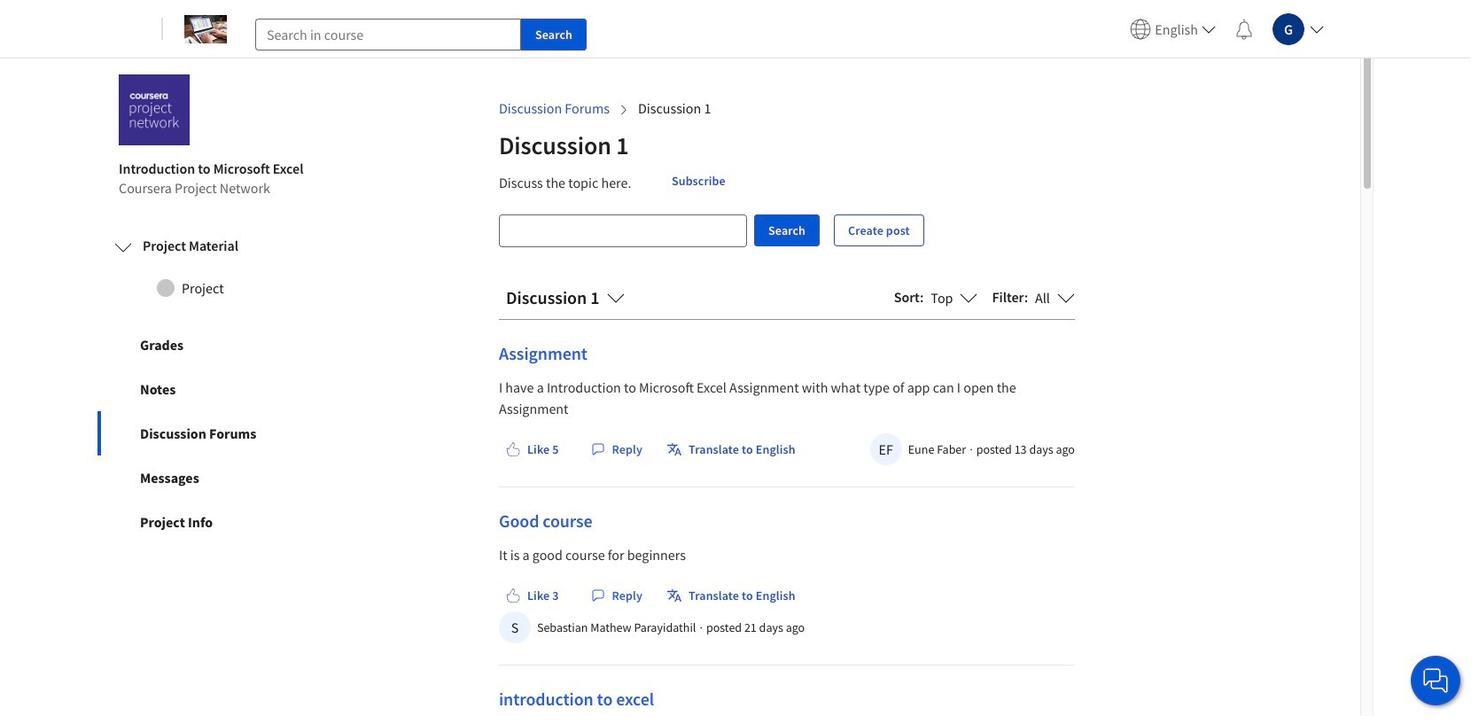 Task type: locate. For each thing, give the bounding box(es) containing it.
help center image
[[1425, 670, 1447, 691]]

Search Input field
[[500, 216, 746, 247]]

Search in course text field
[[255, 18, 521, 50]]



Task type: describe. For each thing, give the bounding box(es) containing it.
name home page | coursera image
[[184, 15, 227, 43]]

coursera project network image
[[119, 75, 190, 146]]



Task type: vqa. For each thing, say whether or not it's contained in the screenshot.
2nd list from the left
no



